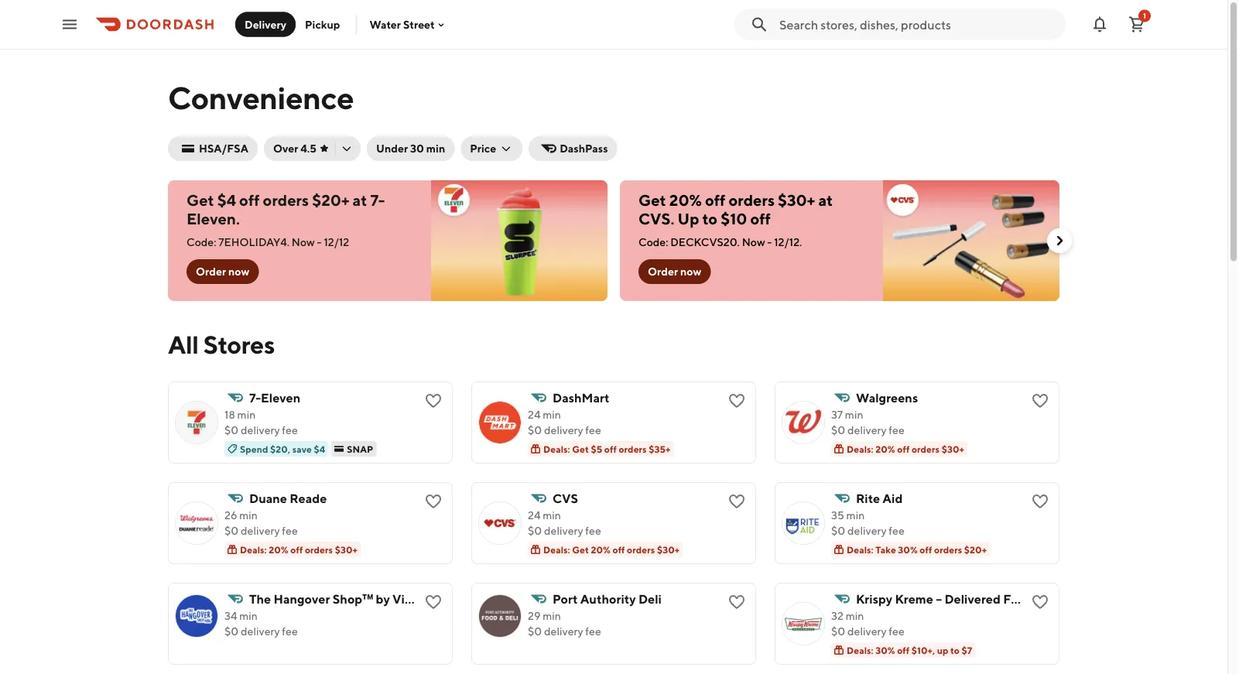 Task type: vqa. For each thing, say whether or not it's contained in the screenshot.


Task type: describe. For each thing, give the bounding box(es) containing it.
price button
[[461, 136, 523, 161]]

dashpass
[[560, 142, 608, 155]]

fee for the hangover shop™ by vita coco
[[282, 625, 298, 638]]

click to add this store to your saved list image for port authority deli
[[728, 593, 747, 612]]

26
[[225, 509, 237, 522]]

off down 37 min $0 delivery fee
[[898, 444, 910, 455]]

now for to
[[681, 265, 702, 278]]

get left $5 on the bottom left of page
[[573, 444, 589, 455]]

26 min $0 delivery fee
[[225, 509, 298, 537]]

min for dashmart
[[543, 409, 561, 421]]

$5
[[591, 444, 603, 455]]

orders left $35+
[[619, 444, 647, 455]]

notification bell image
[[1091, 15, 1110, 34]]

$0 for dashmart
[[528, 424, 542, 437]]

dashmart
[[553, 391, 610, 405]]

walgreens
[[857, 391, 919, 405]]

delivery for walgreens
[[848, 424, 887, 437]]

18 min $0 delivery fee
[[225, 409, 298, 437]]

fresh
[[1004, 592, 1036, 607]]

29 min $0 delivery fee
[[528, 610, 602, 638]]

24 min $0 delivery fee for cvs
[[528, 509, 602, 537]]

$0 for walgreens
[[832, 424, 846, 437]]

eleven
[[261, 391, 301, 405]]

delivery for krispy kreme – delivered fresh daily
[[848, 625, 887, 638]]

all
[[168, 330, 199, 359]]

port
[[553, 592, 578, 607]]

1 button
[[1122, 9, 1153, 40]]

min for rite aid
[[847, 509, 865, 522]]

at for $30+
[[819, 191, 834, 210]]

$0 for port authority deli
[[528, 625, 542, 638]]

deals: get 20% off orders $30+
[[544, 544, 680, 555]]

krispy
[[857, 592, 893, 607]]

to inside get 20% off orders $30+ at cvs. up to $10 off code: deckcvs20. now - 12/12.
[[703, 210, 718, 228]]

click to add this store to your saved list image for duane reade
[[424, 493, 443, 511]]

delivered
[[945, 592, 1001, 607]]

deals: for duane reade
[[240, 544, 267, 555]]

20% inside get 20% off orders $30+ at cvs. up to $10 off code: deckcvs20. now - 12/12.
[[670, 191, 702, 210]]

authority
[[581, 592, 636, 607]]

now for code:
[[228, 265, 250, 278]]

orders inside get 20% off orders $30+ at cvs. up to $10 off code: deckcvs20. now - 12/12.
[[729, 191, 775, 210]]

under 30 min
[[376, 142, 446, 155]]

now inside get $4 off orders $20+ at 7- eleven. code: 7eholiday4. now - 12/12
[[292, 236, 315, 249]]

off right $5 on the bottom left of page
[[605, 444, 617, 455]]

$4 inside get $4 off orders $20+ at 7- eleven. code: 7eholiday4. now - 12/12
[[217, 191, 236, 210]]

under
[[376, 142, 408, 155]]

$10+,
[[912, 645, 936, 656]]

cvs
[[553, 491, 579, 506]]

32 min $0 delivery fee
[[832, 610, 905, 638]]

fee for duane reade
[[282, 525, 298, 537]]

29
[[528, 610, 541, 623]]

kreme
[[896, 592, 934, 607]]

34
[[225, 610, 237, 623]]

code: inside get $4 off orders $20+ at 7- eleven. code: 7eholiday4. now - 12/12
[[187, 236, 216, 249]]

click to add this store to your saved list image for walgreens
[[1032, 392, 1050, 410]]

34 min $0 delivery fee
[[225, 610, 298, 638]]

min for krispy kreme – delivered fresh daily
[[846, 610, 865, 623]]

delivery for rite aid
[[848, 525, 887, 537]]

over
[[273, 142, 299, 155]]

click to add this store to your saved list image for the hangover shop™ by vita coco
[[424, 593, 443, 612]]

$20+ inside get $4 off orders $20+ at 7- eleven. code: 7eholiday4. now - 12/12
[[312, 191, 350, 210]]

12/12.
[[775, 236, 803, 249]]

$30+ inside get 20% off orders $30+ at cvs. up to $10 off code: deckcvs20. now - 12/12.
[[778, 191, 816, 210]]

water
[[370, 18, 401, 31]]

24 min $0 delivery fee for dashmart
[[528, 409, 602, 437]]

order for code:
[[196, 265, 226, 278]]

convenience
[[168, 79, 354, 116]]

7- inside get $4 off orders $20+ at 7- eleven. code: 7eholiday4. now - 12/12
[[371, 191, 385, 210]]

delivery for port authority deli
[[544, 625, 584, 638]]

get inside get $4 off orders $20+ at 7- eleven. code: 7eholiday4. now - 12/12
[[187, 191, 214, 210]]

click to add this store to your saved list image for dashmart
[[728, 392, 747, 410]]

code: inside get 20% off orders $30+ at cvs. up to $10 off code: deckcvs20. now - 12/12.
[[639, 236, 669, 249]]

20% up "port authority deli"
[[591, 544, 611, 555]]

order now button for to
[[639, 259, 711, 284]]

min for port authority deli
[[543, 610, 561, 623]]

$0 for the hangover shop™ by vita coco
[[225, 625, 239, 638]]

delivery
[[245, 18, 287, 31]]

rite
[[857, 491, 881, 506]]

cvs.
[[639, 210, 675, 228]]

32
[[832, 610, 844, 623]]

hsa/fsa
[[199, 142, 249, 155]]

off right $10
[[751, 210, 771, 228]]

deli
[[639, 592, 662, 607]]

eleven.
[[187, 210, 240, 228]]

hangover
[[274, 592, 330, 607]]

pickup button
[[296, 12, 350, 37]]

delivery for 7-eleven
[[241, 424, 280, 437]]

$0 for rite aid
[[832, 525, 846, 537]]

water street
[[370, 18, 435, 31]]

take
[[876, 544, 897, 555]]

- inside get 20% off orders $30+ at cvs. up to $10 off code: deckcvs20. now - 12/12.
[[768, 236, 772, 249]]

$0 for duane reade
[[225, 525, 239, 537]]

spend
[[240, 444, 268, 455]]

deals: for dashmart
[[544, 444, 571, 455]]

min for walgreens
[[846, 409, 864, 421]]

24 for dashmart
[[528, 409, 541, 421]]

$0 for cvs
[[528, 525, 542, 537]]

shop™
[[333, 592, 374, 607]]

rite aid
[[857, 491, 903, 506]]

deckcvs20.
[[671, 236, 740, 249]]

–
[[937, 592, 943, 607]]

off inside get $4 off orders $20+ at 7- eleven. code: 7eholiday4. now - 12/12
[[239, 191, 260, 210]]

deals: for rite aid
[[847, 544, 874, 555]]

7-eleven
[[249, 391, 301, 405]]

orders inside get $4 off orders $20+ at 7- eleven. code: 7eholiday4. now - 12/12
[[263, 191, 309, 210]]

aid
[[883, 491, 903, 506]]

port authority deli
[[553, 592, 662, 607]]

up
[[678, 210, 700, 228]]

hsa/fsa button
[[168, 136, 258, 161]]

delivery for the hangover shop™ by vita coco
[[241, 625, 280, 638]]

up
[[938, 645, 949, 656]]

daily
[[1039, 592, 1068, 607]]

min for 7-eleven
[[237, 409, 256, 421]]

get inside get 20% off orders $30+ at cvs. up to $10 off code: deckcvs20. now - 12/12.
[[639, 191, 667, 210]]

fee for 7-eleven
[[282, 424, 298, 437]]



Task type: locate. For each thing, give the bounding box(es) containing it.
click to add this store to your saved list image for rite aid
[[1032, 493, 1050, 511]]

0 vertical spatial to
[[703, 210, 718, 228]]

delivery down "dashmart"
[[544, 424, 584, 437]]

0 vertical spatial deals: 20% off orders $30+
[[847, 444, 965, 455]]

1 vertical spatial $4
[[314, 444, 325, 455]]

order now for code:
[[196, 265, 250, 278]]

min inside 34 min $0 delivery fee
[[240, 610, 258, 623]]

1 now from the left
[[228, 265, 250, 278]]

30% right take
[[899, 544, 918, 555]]

$0 for krispy kreme – delivered fresh daily
[[832, 625, 846, 638]]

24 min $0 delivery fee down cvs
[[528, 509, 602, 537]]

now
[[292, 236, 315, 249], [742, 236, 766, 249]]

order now button
[[187, 259, 259, 284], [639, 259, 711, 284]]

now down deckcvs20.
[[681, 265, 702, 278]]

2 order now from the left
[[648, 265, 702, 278]]

24 min $0 delivery fee down "dashmart"
[[528, 409, 602, 437]]

off up $10
[[706, 191, 726, 210]]

delivery for duane reade
[[241, 525, 280, 537]]

1 vertical spatial $20+
[[965, 544, 988, 555]]

off
[[239, 191, 260, 210], [706, 191, 726, 210], [751, 210, 771, 228], [605, 444, 617, 455], [898, 444, 910, 455], [291, 544, 303, 555], [613, 544, 625, 555], [920, 544, 933, 555], [898, 645, 910, 656]]

$0 for 7-eleven
[[225, 424, 239, 437]]

orders
[[263, 191, 309, 210], [729, 191, 775, 210], [619, 444, 647, 455], [912, 444, 940, 455], [305, 544, 333, 555], [627, 544, 655, 555], [935, 544, 963, 555]]

delivery down duane
[[241, 525, 280, 537]]

fee inside 37 min $0 delivery fee
[[889, 424, 905, 437]]

fee inside 34 min $0 delivery fee
[[282, 625, 298, 638]]

click to add this store to your saved list image for cvs
[[728, 493, 747, 511]]

vita
[[393, 592, 417, 607]]

fee inside 32 min $0 delivery fee
[[889, 625, 905, 638]]

to
[[703, 210, 718, 228], [951, 645, 960, 656]]

0 horizontal spatial 7-
[[249, 391, 261, 405]]

by
[[376, 592, 390, 607]]

get up cvs.
[[639, 191, 667, 210]]

min right 32
[[846, 610, 865, 623]]

0 horizontal spatial order
[[196, 265, 226, 278]]

open menu image
[[60, 15, 79, 34]]

1 horizontal spatial to
[[951, 645, 960, 656]]

deals: down 26 min $0 delivery fee
[[240, 544, 267, 555]]

24 for cvs
[[528, 509, 541, 522]]

2 24 min $0 delivery fee from the top
[[528, 509, 602, 537]]

1 horizontal spatial now
[[681, 265, 702, 278]]

order now down deckcvs20.
[[648, 265, 702, 278]]

now
[[228, 265, 250, 278], [681, 265, 702, 278]]

1 - from the left
[[317, 236, 322, 249]]

delivery down 'port'
[[544, 625, 584, 638]]

35 min $0 delivery fee
[[832, 509, 905, 537]]

deals: 20% off orders $30+
[[847, 444, 965, 455], [240, 544, 358, 555]]

2 order now button from the left
[[639, 259, 711, 284]]

water street button
[[370, 18, 447, 31]]

1 vertical spatial deals: 20% off orders $30+
[[240, 544, 358, 555]]

$0
[[225, 424, 239, 437], [528, 424, 542, 437], [832, 424, 846, 437], [225, 525, 239, 537], [528, 525, 542, 537], [832, 525, 846, 537], [225, 625, 239, 638], [528, 625, 542, 638], [832, 625, 846, 638]]

0 vertical spatial 7-
[[371, 191, 385, 210]]

2 - from the left
[[768, 236, 772, 249]]

$0 inside 32 min $0 delivery fee
[[832, 625, 846, 638]]

delivery button
[[235, 12, 296, 37]]

min down "dashmart"
[[543, 409, 561, 421]]

- left 12/12.
[[768, 236, 772, 249]]

fee down walgreens
[[889, 424, 905, 437]]

the hangover shop™ by vita coco
[[249, 592, 450, 607]]

pickup
[[305, 18, 340, 31]]

37
[[832, 409, 843, 421]]

1 horizontal spatial deals: 20% off orders $30+
[[847, 444, 965, 455]]

order now button down deckcvs20.
[[639, 259, 711, 284]]

1 24 from the top
[[528, 409, 541, 421]]

orders down over
[[263, 191, 309, 210]]

0 vertical spatial 24
[[528, 409, 541, 421]]

1 horizontal spatial -
[[768, 236, 772, 249]]

7- up '18 min $0 delivery fee'
[[249, 391, 261, 405]]

orders down walgreens
[[912, 444, 940, 455]]

fee inside 29 min $0 delivery fee
[[586, 625, 602, 638]]

click to add this store to your saved list image for krispy kreme – delivered fresh daily
[[1032, 593, 1050, 612]]

under 30 min button
[[367, 136, 455, 161]]

delivery for cvs
[[544, 525, 584, 537]]

order for to
[[648, 265, 679, 278]]

fee up spend $20, save $4
[[282, 424, 298, 437]]

$35+
[[649, 444, 671, 455]]

$20+ up 12/12
[[312, 191, 350, 210]]

orders up $10
[[729, 191, 775, 210]]

deals: down 37 min $0 delivery fee
[[847, 444, 874, 455]]

deals: 20% off orders $30+ down 37 min $0 delivery fee
[[847, 444, 965, 455]]

24 min $0 delivery fee
[[528, 409, 602, 437], [528, 509, 602, 537]]

delivery down cvs
[[544, 525, 584, 537]]

0 horizontal spatial -
[[317, 236, 322, 249]]

35
[[832, 509, 845, 522]]

1 vertical spatial 7-
[[249, 391, 261, 405]]

min inside 37 min $0 delivery fee
[[846, 409, 864, 421]]

deals:
[[544, 444, 571, 455], [847, 444, 874, 455], [240, 544, 267, 555], [544, 544, 571, 555], [847, 544, 874, 555], [847, 645, 874, 656]]

deals: up 'port'
[[544, 544, 571, 555]]

click to add this store to your saved list image
[[728, 493, 747, 511], [1032, 493, 1050, 511], [424, 593, 443, 612], [728, 593, 747, 612], [1032, 593, 1050, 612]]

$0 inside 26 min $0 delivery fee
[[225, 525, 239, 537]]

7- down under
[[371, 191, 385, 210]]

1 horizontal spatial code:
[[639, 236, 669, 249]]

fee for cvs
[[586, 525, 602, 537]]

min inside 26 min $0 delivery fee
[[240, 509, 258, 522]]

order now button down 7eholiday4.
[[187, 259, 259, 284]]

1 vertical spatial 24 min $0 delivery fee
[[528, 509, 602, 537]]

click to add this store to your saved list image
[[424, 392, 443, 410], [728, 392, 747, 410], [1032, 392, 1050, 410], [424, 493, 443, 511]]

deals: 20% off orders $30+ down 26 min $0 delivery fee
[[240, 544, 358, 555]]

delivery inside 35 min $0 delivery fee
[[848, 525, 887, 537]]

snap
[[347, 444, 374, 455]]

24
[[528, 409, 541, 421], [528, 509, 541, 522]]

fee down hangover
[[282, 625, 298, 638]]

37 min $0 delivery fee
[[832, 409, 905, 437]]

1 at from the left
[[353, 191, 367, 210]]

min down cvs
[[543, 509, 561, 522]]

delivery inside 34 min $0 delivery fee
[[241, 625, 280, 638]]

deals: get $5 off orders $35+
[[544, 444, 671, 455]]

min inside 29 min $0 delivery fee
[[543, 610, 561, 623]]

reade
[[290, 491, 327, 506]]

min inside button
[[427, 142, 446, 155]]

1 vertical spatial 24
[[528, 509, 541, 522]]

now down $10
[[742, 236, 766, 249]]

delivery down walgreens
[[848, 424, 887, 437]]

order
[[196, 265, 226, 278], [648, 265, 679, 278]]

fee up take
[[889, 525, 905, 537]]

next button of carousel image
[[1053, 233, 1068, 249]]

fee down duane reade
[[282, 525, 298, 537]]

min for cvs
[[543, 509, 561, 522]]

$0 inside '18 min $0 delivery fee'
[[225, 424, 239, 437]]

get $4 off orders $20+ at 7- eleven. code: 7eholiday4. now - 12/12
[[187, 191, 385, 249]]

fee up $5 on the bottom left of page
[[586, 424, 602, 437]]

delivery inside 37 min $0 delivery fee
[[848, 424, 887, 437]]

delivery for dashmart
[[544, 424, 584, 437]]

1 horizontal spatial $20+
[[965, 544, 988, 555]]

deals: 20% off orders $30+ for walgreens
[[847, 444, 965, 455]]

off down 26 min $0 delivery fee
[[291, 544, 303, 555]]

orders up "deli"
[[627, 544, 655, 555]]

18
[[225, 409, 235, 421]]

1 horizontal spatial order
[[648, 265, 679, 278]]

1 horizontal spatial at
[[819, 191, 834, 210]]

20% down 26 min $0 delivery fee
[[269, 544, 289, 555]]

min for duane reade
[[240, 509, 258, 522]]

over 4.5 button
[[264, 136, 361, 161]]

delivery inside '18 min $0 delivery fee'
[[241, 424, 280, 437]]

get 20% off orders $30+ at cvs. up to $10 off code: deckcvs20. now - 12/12.
[[639, 191, 834, 249]]

now left 12/12
[[292, 236, 315, 249]]

min inside 32 min $0 delivery fee
[[846, 610, 865, 623]]

order down deckcvs20.
[[648, 265, 679, 278]]

0 vertical spatial $4
[[217, 191, 236, 210]]

$30+
[[778, 191, 816, 210], [942, 444, 965, 455], [335, 544, 358, 555], [657, 544, 680, 555]]

$4 right save
[[314, 444, 325, 455]]

2 code: from the left
[[639, 236, 669, 249]]

deals: for cvs
[[544, 544, 571, 555]]

1 horizontal spatial order now button
[[639, 259, 711, 284]]

0 horizontal spatial at
[[353, 191, 367, 210]]

deals: left take
[[847, 544, 874, 555]]

0 horizontal spatial order now button
[[187, 259, 259, 284]]

deals: take 30% off orders $20+
[[847, 544, 988, 555]]

to right up
[[703, 210, 718, 228]]

off up eleven.
[[239, 191, 260, 210]]

all stores
[[168, 330, 275, 359]]

the
[[249, 592, 271, 607]]

2 at from the left
[[819, 191, 834, 210]]

30%
[[899, 544, 918, 555], [876, 645, 896, 656]]

0 horizontal spatial deals: 20% off orders $30+
[[240, 544, 358, 555]]

1
[[1144, 11, 1147, 20]]

duane
[[249, 491, 287, 506]]

1 vertical spatial to
[[951, 645, 960, 656]]

20% down 37 min $0 delivery fee
[[876, 444, 896, 455]]

1 24 min $0 delivery fee from the top
[[528, 409, 602, 437]]

0 horizontal spatial now
[[292, 236, 315, 249]]

- inside get $4 off orders $20+ at 7- eleven. code: 7eholiday4. now - 12/12
[[317, 236, 322, 249]]

deals: left $5 on the bottom left of page
[[544, 444, 571, 455]]

min inside '18 min $0 delivery fee'
[[237, 409, 256, 421]]

0 vertical spatial 30%
[[899, 544, 918, 555]]

$0 inside 37 min $0 delivery fee
[[832, 424, 846, 437]]

dashpass button
[[529, 136, 618, 161]]

2 order from the left
[[648, 265, 679, 278]]

$4
[[217, 191, 236, 210], [314, 444, 325, 455]]

$20+ up delivered on the right of page
[[965, 544, 988, 555]]

12/12
[[324, 236, 350, 249]]

$0 inside 34 min $0 delivery fee
[[225, 625, 239, 638]]

min right 34
[[240, 610, 258, 623]]

0 horizontal spatial order now
[[196, 265, 250, 278]]

2 24 from the top
[[528, 509, 541, 522]]

1 horizontal spatial $4
[[314, 444, 325, 455]]

duane reade
[[249, 491, 327, 506]]

20%
[[670, 191, 702, 210], [876, 444, 896, 455], [269, 544, 289, 555], [591, 544, 611, 555]]

delivery inside 32 min $0 delivery fee
[[848, 625, 887, 638]]

$7
[[962, 645, 973, 656]]

order now down 7eholiday4.
[[196, 265, 250, 278]]

delivery inside 29 min $0 delivery fee
[[544, 625, 584, 638]]

delivery down the
[[241, 625, 280, 638]]

4 items, open order cart image
[[1128, 15, 1147, 34]]

1 horizontal spatial 7-
[[371, 191, 385, 210]]

fee inside '18 min $0 delivery fee'
[[282, 424, 298, 437]]

click to add this store to your saved list image for 7-eleven
[[424, 392, 443, 410]]

min right 37
[[846, 409, 864, 421]]

30
[[410, 142, 424, 155]]

fee up deals: 30% off $10+, up to $7
[[889, 625, 905, 638]]

4.5
[[301, 142, 317, 155]]

code: down cvs.
[[639, 236, 669, 249]]

$10
[[721, 210, 748, 228]]

min for the hangover shop™ by vita coco
[[240, 610, 258, 623]]

1 horizontal spatial now
[[742, 236, 766, 249]]

delivery up spend at the left bottom of the page
[[241, 424, 280, 437]]

min right 29
[[543, 610, 561, 623]]

at for $20+
[[353, 191, 367, 210]]

order now button for code:
[[187, 259, 259, 284]]

get up eleven.
[[187, 191, 214, 210]]

1 order now button from the left
[[187, 259, 259, 284]]

deals: 20% off orders $30+ for duane reade
[[240, 544, 358, 555]]

$20,
[[270, 444, 291, 455]]

0 horizontal spatial $20+
[[312, 191, 350, 210]]

0 vertical spatial 24 min $0 delivery fee
[[528, 409, 602, 437]]

min right the 35
[[847, 509, 865, 522]]

order down 7eholiday4.
[[196, 265, 226, 278]]

now down 7eholiday4.
[[228, 265, 250, 278]]

20% up up
[[670, 191, 702, 210]]

$0 inside 35 min $0 delivery fee
[[832, 525, 846, 537]]

now inside get 20% off orders $30+ at cvs. up to $10 off code: deckcvs20. now - 12/12.
[[742, 236, 766, 249]]

fee for dashmart
[[586, 424, 602, 437]]

spend $20, save $4
[[240, 444, 325, 455]]

1 vertical spatial 30%
[[876, 645, 896, 656]]

get up 'port'
[[573, 544, 589, 555]]

at inside get $4 off orders $20+ at 7- eleven. code: 7eholiday4. now - 12/12
[[353, 191, 367, 210]]

1 horizontal spatial 30%
[[899, 544, 918, 555]]

fee up deals: get 20% off orders $30+
[[586, 525, 602, 537]]

deals: for walgreens
[[847, 444, 874, 455]]

orders down reade
[[305, 544, 333, 555]]

7eholiday4.
[[219, 236, 290, 249]]

1 code: from the left
[[187, 236, 216, 249]]

2 now from the left
[[681, 265, 702, 278]]

off up authority
[[613, 544, 625, 555]]

min right 26
[[240, 509, 258, 522]]

1 horizontal spatial order now
[[648, 265, 702, 278]]

30% down 32 min $0 delivery fee
[[876, 645, 896, 656]]

save
[[292, 444, 312, 455]]

deals: down 32 min $0 delivery fee
[[847, 645, 874, 656]]

coco
[[419, 592, 450, 607]]

fee for walgreens
[[889, 424, 905, 437]]

delivery inside 26 min $0 delivery fee
[[241, 525, 280, 537]]

fee down "port authority deli"
[[586, 625, 602, 638]]

code: down eleven.
[[187, 236, 216, 249]]

min right 30
[[427, 142, 446, 155]]

delivery down krispy
[[848, 625, 887, 638]]

1 order now from the left
[[196, 265, 250, 278]]

orders up –
[[935, 544, 963, 555]]

1 order from the left
[[196, 265, 226, 278]]

1 now from the left
[[292, 236, 315, 249]]

$0 inside 29 min $0 delivery fee
[[528, 625, 542, 638]]

0 horizontal spatial to
[[703, 210, 718, 228]]

stores
[[203, 330, 275, 359]]

deals: for krispy kreme – delivered fresh daily
[[847, 645, 874, 656]]

to left $7 on the right bottom
[[951, 645, 960, 656]]

0 horizontal spatial $4
[[217, 191, 236, 210]]

deals: 30% off $10+, up to $7
[[847, 645, 973, 656]]

0 horizontal spatial code:
[[187, 236, 216, 249]]

min right 18 at the bottom left
[[237, 409, 256, 421]]

krispy kreme – delivered fresh daily
[[857, 592, 1068, 607]]

delivery
[[241, 424, 280, 437], [544, 424, 584, 437], [848, 424, 887, 437], [241, 525, 280, 537], [544, 525, 584, 537], [848, 525, 887, 537], [241, 625, 280, 638], [544, 625, 584, 638], [848, 625, 887, 638]]

0 vertical spatial $20+
[[312, 191, 350, 210]]

0 horizontal spatial 30%
[[876, 645, 896, 656]]

price
[[470, 142, 497, 155]]

$4 up eleven.
[[217, 191, 236, 210]]

fee inside 26 min $0 delivery fee
[[282, 525, 298, 537]]

0 horizontal spatial now
[[228, 265, 250, 278]]

street
[[403, 18, 435, 31]]

Store search: begin typing to search for stores available on DoorDash text field
[[780, 16, 1057, 33]]

order now for to
[[648, 265, 702, 278]]

7-
[[371, 191, 385, 210], [249, 391, 261, 405]]

fee for krispy kreme – delivered fresh daily
[[889, 625, 905, 638]]

2 now from the left
[[742, 236, 766, 249]]

-
[[317, 236, 322, 249], [768, 236, 772, 249]]

order now
[[196, 265, 250, 278], [648, 265, 702, 278]]

off right take
[[920, 544, 933, 555]]

fee for port authority deli
[[586, 625, 602, 638]]

at inside get 20% off orders $30+ at cvs. up to $10 off code: deckcvs20. now - 12/12.
[[819, 191, 834, 210]]

off left $10+,
[[898, 645, 910, 656]]

delivery up take
[[848, 525, 887, 537]]

- left 12/12
[[317, 236, 322, 249]]

fee inside 35 min $0 delivery fee
[[889, 525, 905, 537]]

over 4.5
[[273, 142, 317, 155]]

fee for rite aid
[[889, 525, 905, 537]]

min inside 35 min $0 delivery fee
[[847, 509, 865, 522]]



